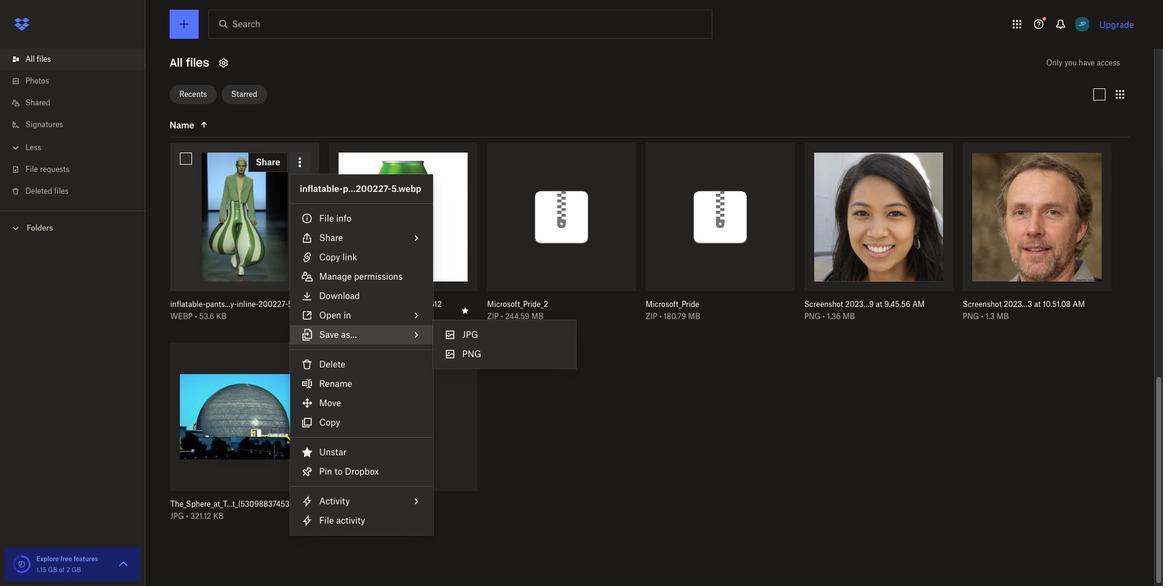 Task type: describe. For each thing, give the bounding box(es) containing it.
manage
[[319, 271, 352, 282]]

microsoft_pride_2 button
[[487, 300, 610, 310]]

open in menu item
[[290, 306, 433, 325]]

4570_university_…pierre_galant_1.0
[[170, 100, 292, 109]]

files for deleted files link
[[54, 187, 69, 196]]

file requests link
[[10, 159, 145, 181]]

pants…y-
[[206, 300, 237, 309]]

1.36
[[827, 312, 841, 321]]

• inside microsoft_pride zip • 180.79 mb
[[659, 312, 662, 321]]

inline-
[[237, 300, 258, 309]]

signatures
[[25, 120, 63, 129]]

of
[[59, 567, 65, 574]]

files for 'all files' link
[[37, 55, 51, 64]]

folders
[[27, 224, 53, 233]]

kb inside the_sphere_at_t…t_(53098837453) jpg • 321.12 kb
[[213, 512, 224, 521]]

dropbox image
[[10, 12, 34, 36]]

file, microsoft_pride_2.zip row
[[483, 143, 636, 330]]

png inside menu item
[[462, 349, 482, 359]]

p…200227-
[[343, 184, 392, 194]]

1 horizontal spatial all
[[170, 56, 183, 70]]

share
[[319, 233, 343, 243]]

am for screenshot 2023…3 at 10.51.08 am
[[1073, 300, 1085, 309]]

menu containing inflatable-p…200227-5.webp
[[290, 175, 433, 536]]

waves
[[382, 500, 404, 509]]

pin
[[319, 467, 332, 477]]

file, windows-color-waves.zip row
[[324, 343, 478, 530]]

move menu item
[[290, 394, 433, 413]]

1.3
[[986, 312, 995, 321]]

inflatable- for p…200227-
[[300, 184, 343, 194]]

all files inside 'all files' link
[[25, 55, 51, 64]]

321.12
[[190, 512, 211, 521]]

screenshot for 1.3
[[963, 300, 1002, 309]]

to
[[335, 467, 343, 477]]

the_sphere_at_t…t_(53098837453) button
[[170, 500, 292, 510]]

deleted files link
[[10, 181, 145, 202]]

microsoft_pride_2 zip • 244.59 mb
[[487, 300, 548, 321]]

png menu item
[[433, 345, 576, 364]]

signatures link
[[10, 114, 145, 136]]

shared
[[25, 98, 50, 107]]

save
[[319, 330, 339, 340]]

permissions
[[354, 271, 403, 282]]

save as…
[[319, 330, 357, 340]]

1 horizontal spatial all files
[[170, 56, 209, 70]]

mb inside the windows-color-waves zip • 58.13 mb
[[367, 512, 379, 521]]

jpg inside istockphoto-610015062-612x612 jpg • 18.64 kb
[[329, 312, 343, 321]]

copy menu item
[[290, 413, 433, 433]]

the_sphere_at_t…t_(53098837453) jpg • 321.12 kb
[[170, 500, 292, 521]]

microsoft_pride button
[[646, 300, 768, 310]]

folders button
[[0, 219, 145, 237]]

delete
[[319, 359, 345, 370]]

upgrade link
[[1100, 19, 1134, 29]]

58.13
[[347, 512, 365, 521]]

612x612
[[414, 300, 442, 309]]

screenshot 2023…3 at 10.51.08 am button
[[963, 300, 1085, 310]]

zip inside the windows-color-waves zip • 58.13 mb
[[329, 512, 340, 521]]

features
[[74, 556, 98, 563]]

jpg inside the_sphere_at_t…t_(53098837453) jpg • 321.12 kb
[[170, 512, 184, 521]]

download menu item
[[290, 287, 433, 306]]

screenshot 2023…3 at 10.51.08 am png • 1.3 mb
[[963, 300, 1085, 321]]

png for png • 1.36 mb
[[804, 312, 821, 321]]

jpg inside menu item
[[462, 330, 478, 340]]

download
[[319, 291, 360, 301]]

kb inside inflatable-pants…y-inline-200227-5 webp • 53.6 kb
[[216, 312, 227, 321]]

requests
[[40, 165, 70, 174]]

share menu item
[[290, 228, 433, 248]]

inflatable-pants…y-inline-200227-5 webp • 53.6 kb
[[170, 300, 293, 321]]

windows-
[[329, 500, 363, 509]]

jpg inside 4570_university_…pierre_galant_1.0 jpg • 260.44 kb
[[170, 112, 184, 121]]

• inside inflatable-pants…y-inline-200227-5 webp • 53.6 kb
[[195, 312, 197, 321]]

dropbox
[[345, 467, 379, 477]]

unstar menu item
[[290, 443, 433, 462]]

file info
[[319, 213, 352, 224]]

200227-
[[258, 300, 288, 309]]

manage permissions menu item
[[290, 267, 433, 287]]

windows-color-waves zip • 58.13 mb
[[329, 500, 404, 521]]

have
[[1079, 58, 1095, 67]]

610015062-
[[372, 300, 414, 309]]

color-
[[363, 500, 382, 509]]

open in
[[319, 310, 351, 321]]

kb inside 4570_university_…pierre_galant_1.0 jpg • 260.44 kb
[[217, 112, 227, 121]]

• inside the screenshot 2023…3 at 10.51.08 am png • 1.3 mb
[[981, 312, 984, 321]]

name button
[[170, 118, 271, 132]]

1.15
[[36, 567, 46, 574]]

file for file info
[[319, 213, 334, 224]]

inflatable-p…200227-5.webp
[[300, 184, 421, 194]]

microsoft_pride
[[646, 300, 699, 309]]

activity
[[336, 516, 365, 526]]

file, microsoft_pride.zip row
[[641, 143, 795, 330]]

microsoft_pride zip • 180.79 mb
[[646, 300, 701, 321]]

10.51.08
[[1043, 300, 1071, 309]]

rename
[[319, 379, 352, 389]]

in
[[344, 310, 351, 321]]

istockphoto-610015062-612x612 jpg • 18.64 kb
[[329, 300, 442, 321]]

4570_university_…pierre_galant_1.0 jpg • 260.44 kb
[[170, 100, 292, 121]]

windows-color-waves button
[[329, 500, 451, 510]]



Task type: locate. For each thing, give the bounding box(es) containing it.
photos link
[[10, 70, 145, 92]]

shared link
[[10, 92, 145, 114]]

at inside the screenshot 2023…9 at 9.45.56 am png • 1.36 mb
[[876, 300, 883, 309]]

png left 1.36
[[804, 312, 821, 321]]

copy down the "share"
[[319, 252, 340, 262]]

1 vertical spatial file
[[319, 213, 334, 224]]

1 horizontal spatial files
[[54, 187, 69, 196]]

copy down move at the bottom left
[[319, 417, 340, 428]]

1 horizontal spatial am
[[1073, 300, 1085, 309]]

2 am from the left
[[1073, 300, 1085, 309]]

less image
[[10, 142, 22, 154]]

inflatable- up webp
[[170, 300, 206, 309]]

screenshot for 1.36
[[804, 300, 844, 309]]

menu
[[290, 175, 433, 536], [433, 321, 576, 369]]

png for png • 1.3 mb
[[963, 312, 979, 321]]

manage permissions
[[319, 271, 403, 282]]

2 copy from the top
[[319, 417, 340, 428]]

quota usage element
[[12, 555, 32, 574]]

• left 244.59
[[501, 312, 503, 321]]

name
[[170, 120, 194, 130]]

2023…9
[[845, 300, 874, 309]]

file info menu item
[[290, 209, 433, 228]]

move
[[319, 398, 341, 408]]

1 horizontal spatial at
[[1034, 300, 1041, 309]]

all files
[[25, 55, 51, 64], [170, 56, 209, 70]]

2 horizontal spatial png
[[963, 312, 979, 321]]

access
[[1097, 58, 1120, 67]]

pin to dropbox menu item
[[290, 462, 433, 482]]

gb
[[48, 567, 57, 574], [72, 567, 81, 574]]

as…
[[341, 330, 357, 340]]

inflatable-pants…y-inline-200227-5 button
[[170, 300, 293, 310]]

• inside the screenshot 2023…9 at 9.45.56 am png • 1.36 mb
[[823, 312, 825, 321]]

unstar
[[319, 447, 347, 457]]

am inside the screenshot 2023…9 at 9.45.56 am png • 1.36 mb
[[913, 300, 925, 309]]

mb down the color-
[[367, 512, 379, 521]]

file, inflatable-pants-today-inline-200227-5.webp row
[[165, 143, 319, 330]]

all files up photos
[[25, 55, 51, 64]]

2 horizontal spatial zip
[[646, 312, 658, 321]]

4570_university_…pierre_galant_1.0 button
[[170, 100, 292, 110]]

screenshot up 1.36
[[804, 300, 844, 309]]

kb down the_sphere_at_t…t_(53098837453) button
[[213, 512, 224, 521]]

copy for copy link
[[319, 252, 340, 262]]

all files list item
[[0, 48, 145, 70]]

2 gb from the left
[[72, 567, 81, 574]]

link
[[343, 252, 357, 262]]

• left "321.12"
[[186, 512, 188, 521]]

screenshot 2023…9 at 9.45.56 am button
[[804, 300, 927, 310]]

file for file activity
[[319, 516, 334, 526]]

deleted
[[25, 187, 52, 196]]

2023…3
[[1004, 300, 1032, 309]]

files up photos
[[37, 55, 51, 64]]

zip left 180.79
[[646, 312, 658, 321]]

all inside 'all files' link
[[25, 55, 35, 64]]

jpg left in
[[329, 312, 343, 321]]

am right 10.51.08
[[1073, 300, 1085, 309]]

inflatable- inside inflatable-pants…y-inline-200227-5 webp • 53.6 kb
[[170, 300, 206, 309]]

file down less
[[25, 165, 38, 174]]

1 screenshot from the left
[[804, 300, 844, 309]]

starred
[[231, 90, 257, 99]]

webp
[[170, 312, 193, 321]]

2 horizontal spatial files
[[186, 56, 209, 70]]

inflatable-
[[300, 184, 343, 194], [170, 300, 206, 309]]

1 at from the left
[[876, 300, 883, 309]]

file activity
[[319, 516, 365, 526]]

1 vertical spatial copy
[[319, 417, 340, 428]]

0 horizontal spatial inflatable-
[[170, 300, 206, 309]]

• left 18.64
[[345, 312, 347, 321]]

1 copy from the top
[[319, 252, 340, 262]]

am right 9.45.56
[[913, 300, 925, 309]]

png down jpg menu item
[[462, 349, 482, 359]]

explore
[[36, 556, 59, 563]]

mb right 1.3 at bottom
[[997, 312, 1009, 321]]

kb inside istockphoto-610015062-612x612 jpg • 18.64 kb
[[369, 312, 380, 321]]

open
[[319, 310, 341, 321]]

zip down activity
[[329, 512, 340, 521]]

png inside the screenshot 2023…3 at 10.51.08 am png • 1.3 mb
[[963, 312, 979, 321]]

mb inside microsoft_pride zip • 180.79 mb
[[688, 312, 701, 321]]

file, screenshot 2023-11-13 at 10.51.08 am.png row
[[958, 143, 1112, 330]]

mb down microsoft_pride_2 "button"
[[532, 312, 544, 321]]

delete menu item
[[290, 355, 433, 374]]

am inside the screenshot 2023…3 at 10.51.08 am png • 1.3 mb
[[1073, 300, 1085, 309]]

0 horizontal spatial all files
[[25, 55, 51, 64]]

2 screenshot from the left
[[963, 300, 1002, 309]]

at for 2023…3
[[1034, 300, 1041, 309]]

the_sphere_at_t…t_(53098837453)
[[170, 500, 292, 509]]

menu containing jpg
[[433, 321, 576, 369]]

zip for zip • 244.59 mb
[[487, 312, 499, 321]]

at inside the screenshot 2023…3 at 10.51.08 am png • 1.3 mb
[[1034, 300, 1041, 309]]

explore free features 1.15 gb of 2 gb
[[36, 556, 98, 574]]

• left 58.13
[[342, 512, 345, 521]]

kb
[[217, 112, 227, 121], [216, 312, 227, 321], [369, 312, 380, 321], [213, 512, 224, 521]]

kb down 4570_university_…pierre_galant_1.0
[[217, 112, 227, 121]]

pin to dropbox
[[319, 467, 379, 477]]

244.59
[[505, 312, 530, 321]]

inflatable- up file info
[[300, 184, 343, 194]]

upgrade
[[1100, 19, 1134, 29]]

mb inside the screenshot 2023…9 at 9.45.56 am png • 1.36 mb
[[843, 312, 855, 321]]

• left 180.79
[[659, 312, 662, 321]]

file requests
[[25, 165, 70, 174]]

file, the_sphere_at_the_venetian_resort_(53098837453).jpg row
[[165, 343, 319, 530]]

0 horizontal spatial at
[[876, 300, 883, 309]]

list
[[0, 41, 145, 211]]

0 vertical spatial file
[[25, 165, 38, 174]]

2 at from the left
[[1034, 300, 1041, 309]]

gb left of
[[48, 567, 57, 574]]

zip inside microsoft_pride_2 zip • 244.59 mb
[[487, 312, 499, 321]]

screenshot inside the screenshot 2023…3 at 10.51.08 am png • 1.3 mb
[[963, 300, 1002, 309]]

zip for zip • 180.79 mb
[[646, 312, 658, 321]]

0 horizontal spatial gb
[[48, 567, 57, 574]]

1 horizontal spatial screenshot
[[963, 300, 1002, 309]]

• left 1.36
[[823, 312, 825, 321]]

• left 53.6
[[195, 312, 197, 321]]

kb down the "pants…y-"
[[216, 312, 227, 321]]

0 horizontal spatial screenshot
[[804, 300, 844, 309]]

0 vertical spatial copy
[[319, 252, 340, 262]]

file down activity
[[319, 516, 334, 526]]

files up 'recents'
[[186, 56, 209, 70]]

0 horizontal spatial all
[[25, 55, 35, 64]]

• left 1.3 at bottom
[[981, 312, 984, 321]]

recents
[[179, 90, 207, 99]]

0 horizontal spatial png
[[462, 349, 482, 359]]

all files up 'recents'
[[170, 56, 209, 70]]

1 am from the left
[[913, 300, 925, 309]]

zip up jpg menu item
[[487, 312, 499, 321]]

copy for copy
[[319, 417, 340, 428]]

jpg up png menu item
[[462, 330, 478, 340]]

file for file requests
[[25, 165, 38, 174]]

53.6
[[199, 312, 214, 321]]

at left 10.51.08
[[1034, 300, 1041, 309]]

1 horizontal spatial inflatable-
[[300, 184, 343, 194]]

files right "deleted"
[[54, 187, 69, 196]]

• inside the_sphere_at_t…t_(53098837453) jpg • 321.12 kb
[[186, 512, 188, 521]]

1 horizontal spatial zip
[[487, 312, 499, 321]]

rename menu item
[[290, 374, 433, 394]]

save as… menu item
[[290, 325, 433, 345]]

jpg left 260.44
[[170, 112, 184, 121]]

png left 1.3 at bottom
[[963, 312, 979, 321]]

file
[[25, 165, 38, 174], [319, 213, 334, 224], [319, 516, 334, 526]]

screenshot 2023…9 at 9.45.56 am png • 1.36 mb
[[804, 300, 925, 321]]

you
[[1065, 58, 1077, 67]]

photos
[[25, 76, 49, 85]]

jpg
[[170, 112, 184, 121], [329, 312, 343, 321], [462, 330, 478, 340], [170, 512, 184, 521]]

at
[[876, 300, 883, 309], [1034, 300, 1041, 309]]

free
[[60, 556, 72, 563]]

file left info
[[319, 213, 334, 224]]

• inside 4570_university_…pierre_galant_1.0 jpg • 260.44 kb
[[186, 112, 188, 121]]

jpg menu item
[[433, 325, 576, 345]]

260.44
[[190, 112, 215, 121]]

istockphoto-
[[329, 300, 372, 309]]

all
[[25, 55, 35, 64], [170, 56, 183, 70]]

activity
[[319, 496, 350, 507]]

file activity menu item
[[290, 511, 433, 531]]

jpg left "321.12"
[[170, 512, 184, 521]]

am
[[913, 300, 925, 309], [1073, 300, 1085, 309]]

screenshot up 1.3 at bottom
[[963, 300, 1002, 309]]

0 horizontal spatial files
[[37, 55, 51, 64]]

2 vertical spatial file
[[319, 516, 334, 526]]

mb inside microsoft_pride_2 zip • 244.59 mb
[[532, 312, 544, 321]]

screenshot
[[804, 300, 844, 309], [963, 300, 1002, 309]]

recents button
[[170, 85, 217, 105]]

•
[[186, 112, 188, 121], [195, 312, 197, 321], [345, 312, 347, 321], [501, 312, 503, 321], [659, 312, 662, 321], [823, 312, 825, 321], [981, 312, 984, 321], [186, 512, 188, 521], [342, 512, 345, 521]]

1 horizontal spatial gb
[[72, 567, 81, 574]]

deleted files
[[25, 187, 69, 196]]

1 horizontal spatial png
[[804, 312, 821, 321]]

180.79
[[664, 312, 686, 321]]

1 vertical spatial inflatable-
[[170, 300, 206, 309]]

files inside list item
[[37, 55, 51, 64]]

• inside the windows-color-waves zip • 58.13 mb
[[342, 512, 345, 521]]

microsoft_pride_2
[[487, 300, 548, 309]]

zip
[[487, 312, 499, 321], [646, 312, 658, 321], [329, 512, 340, 521]]

info
[[336, 213, 352, 224]]

0 horizontal spatial zip
[[329, 512, 340, 521]]

0 horizontal spatial am
[[913, 300, 925, 309]]

9.45.56
[[885, 300, 911, 309]]

all up photos
[[25, 55, 35, 64]]

only you have access
[[1047, 58, 1120, 67]]

am for screenshot 2023…9 at 9.45.56 am
[[913, 300, 925, 309]]

at left 9.45.56
[[876, 300, 883, 309]]

0 vertical spatial inflatable-
[[300, 184, 343, 194]]

• left 260.44
[[186, 112, 188, 121]]

1 gb from the left
[[48, 567, 57, 574]]

less
[[25, 143, 41, 152]]

mb down microsoft_pride button on the right bottom of the page
[[688, 312, 701, 321]]

activity menu item
[[290, 492, 433, 511]]

copy link menu item
[[290, 248, 433, 267]]

png inside the screenshot 2023…9 at 9.45.56 am png • 1.36 mb
[[804, 312, 821, 321]]

• inside microsoft_pride_2 zip • 244.59 mb
[[501, 312, 503, 321]]

png
[[804, 312, 821, 321], [963, 312, 979, 321], [462, 349, 482, 359]]

mb right 1.36
[[843, 312, 855, 321]]

list containing all files
[[0, 41, 145, 211]]

mb
[[532, 312, 544, 321], [688, 312, 701, 321], [843, 312, 855, 321], [997, 312, 1009, 321], [367, 512, 379, 521]]

file, istockphoto-610015062-612x612.jpg row
[[324, 143, 478, 330]]

starred button
[[222, 85, 267, 105]]

all up 'recents'
[[170, 56, 183, 70]]

2
[[66, 567, 70, 574]]

kb right 18.64
[[369, 312, 380, 321]]

5.webp
[[392, 184, 421, 194]]

5
[[288, 300, 293, 309]]

inflatable- inside menu
[[300, 184, 343, 194]]

zip inside microsoft_pride zip • 180.79 mb
[[646, 312, 658, 321]]

mb inside the screenshot 2023…3 at 10.51.08 am png • 1.3 mb
[[997, 312, 1009, 321]]

inflatable- for pants…y-
[[170, 300, 206, 309]]

• inside istockphoto-610015062-612x612 jpg • 18.64 kb
[[345, 312, 347, 321]]

screenshot inside the screenshot 2023…9 at 9.45.56 am png • 1.36 mb
[[804, 300, 844, 309]]

at for 2023…9
[[876, 300, 883, 309]]

gb right 2 at the left bottom
[[72, 567, 81, 574]]

only
[[1047, 58, 1063, 67]]

file, screenshot 2023-10-19 at 9.45.56 am.png row
[[800, 143, 953, 330]]



Task type: vqa. For each thing, say whether or not it's contained in the screenshot.
Opened
no



